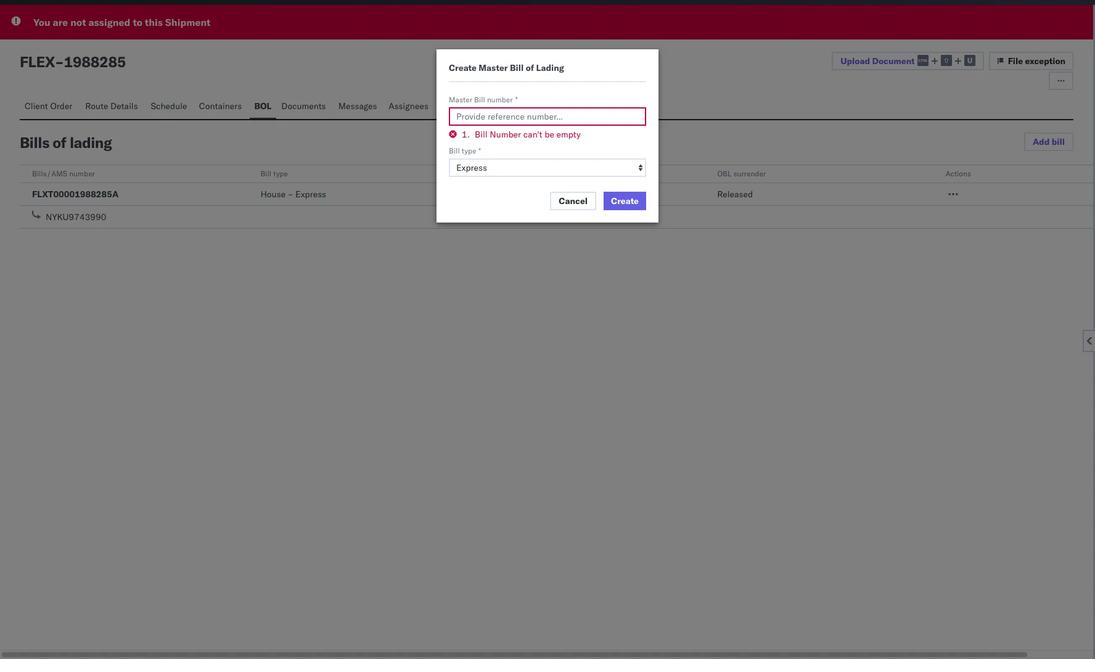 Task type: vqa. For each thing, say whether or not it's contained in the screenshot.
of
yes



Task type: locate. For each thing, give the bounding box(es) containing it.
lading
[[70, 133, 112, 152]]

create for create
[[611, 195, 639, 207]]

.
[[467, 129, 470, 140]]

1 vertical spatial of
[[53, 133, 66, 152]]

documents
[[281, 101, 326, 112]]

flxt00001988285a
[[32, 189, 119, 200]]

of
[[526, 62, 534, 73], [53, 133, 66, 152]]

number
[[490, 129, 521, 140]]

*
[[515, 95, 518, 104], [479, 146, 481, 155]]

method
[[517, 169, 543, 178]]

master
[[479, 62, 508, 73], [449, 95, 472, 104]]

number up flxt00001988285a at the left top of page
[[69, 169, 95, 178]]

number
[[487, 95, 513, 104], [69, 169, 95, 178]]

master up master bill number *
[[479, 62, 508, 73]]

obl
[[717, 169, 732, 178]]

- right house
[[288, 189, 293, 200]]

obl surrender
[[717, 169, 766, 178]]

route details
[[85, 101, 138, 112]]

- for house
[[288, 189, 293, 200]]

of right "bills" at the top of page
[[53, 133, 66, 152]]

0 vertical spatial type
[[462, 146, 476, 155]]

upload document
[[841, 55, 915, 66]]

0 horizontal spatial type
[[273, 169, 288, 178]]

create
[[449, 62, 477, 73], [611, 195, 639, 207]]

master up 1
[[449, 95, 472, 104]]

bill
[[510, 62, 524, 73], [474, 95, 485, 104], [475, 129, 488, 140], [449, 146, 460, 155], [260, 169, 271, 178]]

route
[[85, 101, 108, 112]]

1 vertical spatial create
[[611, 195, 639, 207]]

0 vertical spatial create
[[449, 62, 477, 73]]

assignees button
[[384, 95, 436, 119]]

1
[[462, 129, 467, 140]]

1 vertical spatial number
[[69, 169, 95, 178]]

empty
[[557, 129, 581, 140]]

- down are
[[55, 52, 64, 71]]

1988285
[[64, 52, 126, 71]]

add
[[1033, 136, 1050, 147]]

-
[[55, 52, 64, 71], [288, 189, 293, 200]]

number down create master bill of lading
[[487, 95, 513, 104]]

0 horizontal spatial master
[[449, 95, 472, 104]]

1 horizontal spatial -
[[288, 189, 293, 200]]

create right the cancel button at the right top of page
[[611, 195, 639, 207]]

0 vertical spatial of
[[526, 62, 534, 73]]

cancel button
[[550, 192, 596, 210]]

type up house
[[273, 169, 288, 178]]

0 horizontal spatial create
[[449, 62, 477, 73]]

lading
[[536, 62, 564, 73]]

type
[[462, 146, 476, 155], [273, 169, 288, 178]]

0 vertical spatial *
[[515, 95, 518, 104]]

1 horizontal spatial number
[[487, 95, 513, 104]]

upload
[[841, 55, 870, 66]]

0 horizontal spatial number
[[69, 169, 95, 178]]

released
[[717, 189, 753, 200]]

0 vertical spatial -
[[55, 52, 64, 71]]

0 horizontal spatial *
[[479, 146, 481, 155]]

0 horizontal spatial -
[[55, 52, 64, 71]]

bills/ams
[[32, 169, 67, 178]]

1 vertical spatial -
[[288, 189, 293, 200]]

add bill
[[1033, 136, 1065, 147]]

documents button
[[276, 95, 333, 119]]

1 horizontal spatial type
[[462, 146, 476, 155]]

1 horizontal spatial *
[[515, 95, 518, 104]]

of left lading in the top of the page
[[526, 62, 534, 73]]

0 vertical spatial master
[[479, 62, 508, 73]]

0 horizontal spatial of
[[53, 133, 66, 152]]

this
[[145, 16, 163, 28]]

1 vertical spatial type
[[273, 169, 288, 178]]

file exception button
[[989, 52, 1074, 70], [989, 52, 1074, 70]]

create master bill of lading
[[449, 62, 564, 73]]

1 horizontal spatial master
[[479, 62, 508, 73]]

surrender
[[734, 169, 766, 178]]

bol button
[[249, 95, 276, 119]]

you
[[33, 16, 50, 28]]

type down .
[[462, 146, 476, 155]]

schedule
[[151, 101, 187, 112]]

release
[[489, 169, 515, 178]]

containers button
[[194, 95, 249, 119]]

create inside create button
[[611, 195, 639, 207]]

create up master bill number *
[[449, 62, 477, 73]]

can't
[[523, 129, 542, 140]]

details
[[110, 101, 138, 112]]

1 horizontal spatial create
[[611, 195, 639, 207]]



Task type: describe. For each thing, give the bounding box(es) containing it.
be
[[545, 129, 554, 140]]

1 . bill number can't be empty
[[462, 129, 581, 140]]

client order
[[25, 101, 72, 112]]

master bill number *
[[449, 95, 518, 104]]

to
[[133, 16, 142, 28]]

1 horizontal spatial of
[[526, 62, 534, 73]]

1 vertical spatial *
[[479, 146, 481, 155]]

bills of lading
[[20, 133, 112, 152]]

client
[[25, 101, 48, 112]]

add bill button
[[1024, 133, 1074, 151]]

document
[[872, 55, 915, 66]]

assigned
[[88, 16, 130, 28]]

bill type
[[260, 169, 288, 178]]

type for bill type
[[273, 169, 288, 178]]

1 vertical spatial master
[[449, 95, 472, 104]]

actions
[[946, 169, 971, 178]]

shipment
[[165, 16, 210, 28]]

order
[[50, 101, 72, 112]]

type for bill type *
[[462, 146, 476, 155]]

express
[[295, 189, 326, 200]]

- for flex
[[55, 52, 64, 71]]

Provide reference number... text field
[[449, 107, 646, 126]]

create for create master bill of lading
[[449, 62, 477, 73]]

0 vertical spatial number
[[487, 95, 513, 104]]

schedule button
[[146, 95, 194, 119]]

client order button
[[20, 95, 80, 119]]

containers
[[199, 101, 242, 112]]

exception
[[1025, 55, 1066, 67]]

bills
[[20, 133, 49, 152]]

file
[[1008, 55, 1023, 67]]

create button
[[604, 192, 646, 210]]

you are not assigned to this shipment
[[33, 16, 210, 28]]

route details button
[[80, 95, 146, 119]]

file exception
[[1008, 55, 1066, 67]]

not
[[70, 16, 86, 28]]

assignees
[[389, 101, 429, 112]]

flex - 1988285
[[20, 52, 126, 71]]

release method
[[489, 169, 543, 178]]

bills/ams number
[[32, 169, 95, 178]]

messages button
[[333, 95, 384, 119]]

bill type *
[[449, 146, 481, 155]]

upload document button
[[832, 52, 984, 70]]

flex
[[20, 52, 55, 71]]

nyku9743990
[[46, 212, 106, 223]]

are
[[53, 16, 68, 28]]

bill
[[1052, 136, 1065, 147]]

house - express
[[260, 189, 326, 200]]

cancel
[[559, 195, 588, 207]]

bol
[[254, 101, 272, 112]]

house
[[260, 189, 286, 200]]

messages
[[338, 101, 377, 112]]



